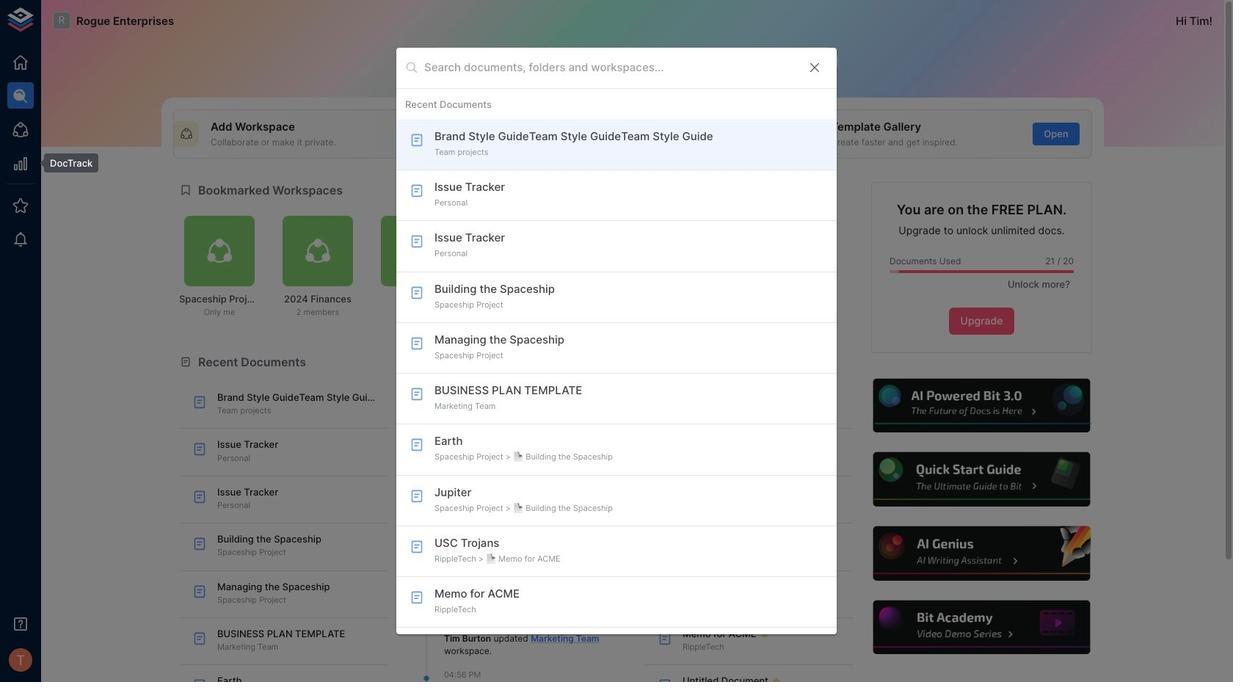 Task type: locate. For each thing, give the bounding box(es) containing it.
2 help image from the top
[[872, 450, 1093, 509]]

Search documents, folders and workspaces... text field
[[424, 57, 796, 79]]

tooltip
[[34, 153, 99, 173]]

dialog
[[397, 48, 837, 634]]

help image
[[872, 376, 1093, 435], [872, 450, 1093, 509], [872, 524, 1093, 583], [872, 598, 1093, 657]]



Task type: describe. For each thing, give the bounding box(es) containing it.
4 help image from the top
[[872, 598, 1093, 657]]

3 help image from the top
[[872, 524, 1093, 583]]

1 help image from the top
[[872, 376, 1093, 435]]



Task type: vqa. For each thing, say whether or not it's contained in the screenshot.
password password field
no



